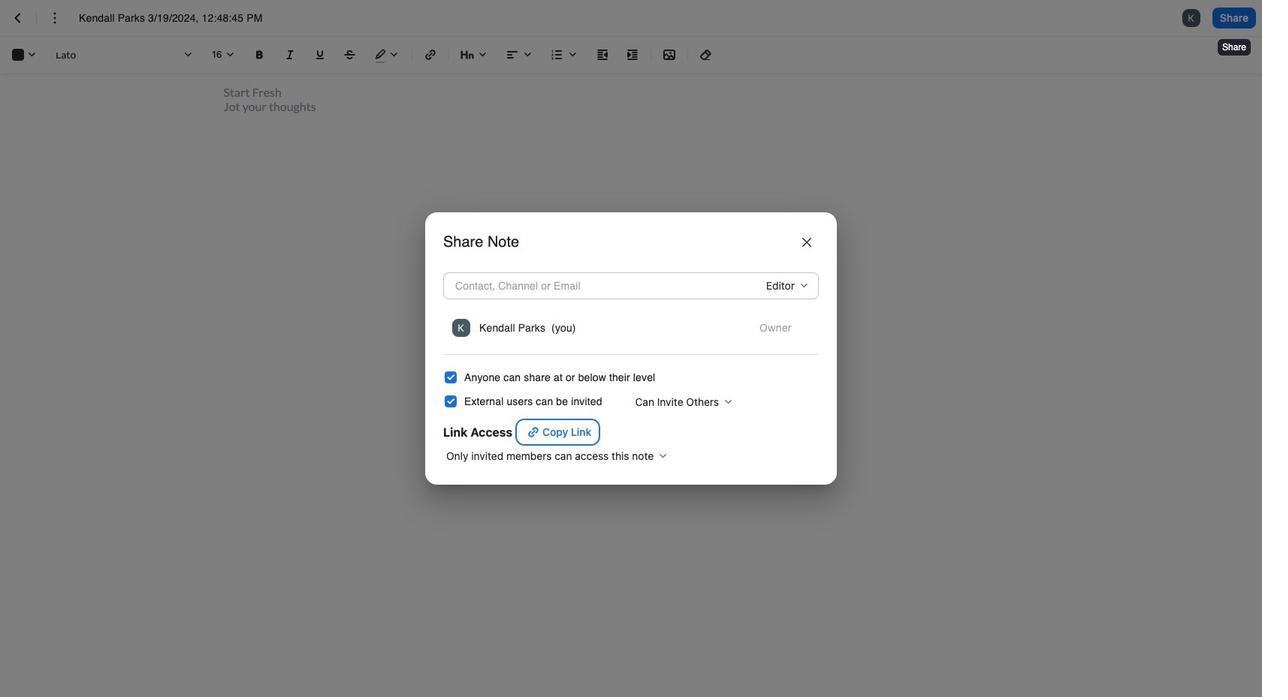 Task type: vqa. For each thing, say whether or not it's contained in the screenshot.
Tabs of Zoom Services tab list
no



Task type: describe. For each thing, give the bounding box(es) containing it.
copy link image
[[524, 423, 542, 441]]

1 vertical spatial permission image
[[750, 318, 810, 339]]

underline image
[[311, 46, 329, 64]]

bold image
[[251, 46, 269, 64]]

link image
[[421, 46, 439, 64]]



Task type: locate. For each thing, give the bounding box(es) containing it.
Contact, Channel or Email text field
[[452, 276, 720, 297]]

italic image
[[281, 46, 299, 64]]

permission image
[[757, 276, 813, 297], [750, 318, 810, 339]]

strikethrough image
[[341, 46, 359, 64]]

kendall parks image
[[452, 320, 470, 338]]

0 vertical spatial permission image
[[757, 276, 813, 297]]

decrease indent image
[[593, 46, 612, 64]]

all notes image
[[9, 9, 27, 27]]

None field
[[626, 392, 737, 413], [443, 446, 672, 467], [626, 392, 737, 413], [443, 446, 672, 467]]

None text field
[[79, 10, 283, 26]]

insert image image
[[660, 46, 678, 64]]

menu item
[[449, 315, 813, 342]]

close image
[[802, 238, 811, 247]]

increase indent image
[[624, 46, 642, 64]]

clear style image
[[697, 46, 715, 64]]

tooltip
[[1216, 29, 1252, 57]]

dialog
[[425, 213, 837, 485]]



